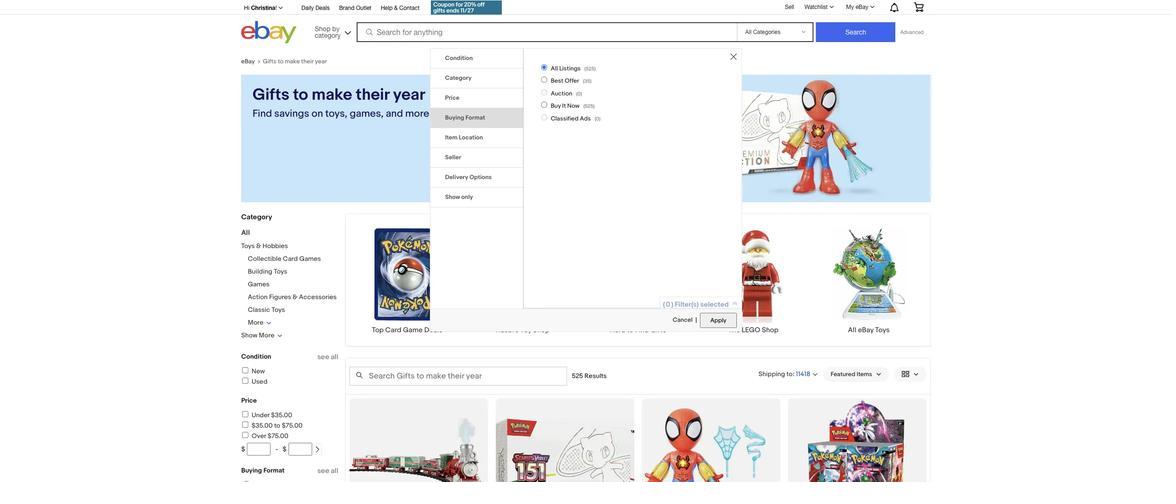 Task type: vqa. For each thing, say whether or not it's contained in the screenshot.
$75.00 to the bottom
yes



Task type: locate. For each thing, give the bounding box(es) containing it.
0 right ads
[[596, 116, 600, 122]]

Over $75.00 checkbox
[[242, 433, 249, 439]]

ebay
[[856, 4, 869, 10], [241, 58, 255, 65], [859, 326, 874, 335]]

0 vertical spatial see all
[[318, 353, 338, 362]]

2 horizontal spatial all
[[849, 326, 857, 335]]

1 horizontal spatial price
[[445, 94, 460, 102]]

tab list containing condition
[[431, 49, 524, 208]]

1 vertical spatial show
[[241, 332, 258, 340]]

gifts for gifts to make their year find savings on toys, games, and more.
[[253, 85, 290, 105]]

advanced link
[[896, 23, 929, 42]]

toys & hobbies
[[241, 242, 288, 250]]

0 vertical spatial show
[[445, 194, 460, 201]]

tab list
[[431, 49, 524, 208]]

Auction radio
[[542, 89, 548, 96]]

2 vertical spatial ebay
[[859, 326, 874, 335]]

( right ads
[[595, 116, 596, 122]]

all listings
[[551, 65, 581, 72]]

2 $ from the left
[[283, 446, 287, 454]]

buying format up the item location
[[445, 114, 485, 122]]

toys
[[241, 242, 255, 250], [274, 268, 288, 276], [272, 306, 285, 314], [876, 326, 890, 335]]

$35.00 up $35.00 to $75.00
[[271, 412, 292, 420]]

card right "top"
[[386, 326, 402, 335]]

their
[[301, 58, 314, 65], [356, 85, 390, 105]]

the
[[729, 326, 741, 335]]

1 vertical spatial more
[[259, 332, 275, 340]]

0 horizontal spatial make
[[285, 58, 300, 65]]

buy
[[551, 102, 561, 110]]

$
[[241, 446, 245, 454], [283, 446, 287, 454]]

year up gifts to make their year find savings on toys, games, and more.
[[315, 58, 327, 65]]

525 up ads
[[585, 103, 594, 109]]

make for gifts to make their year
[[285, 58, 300, 65]]

to right ebay link
[[278, 58, 284, 65]]

0 horizontal spatial find
[[253, 108, 272, 120]]

1 horizontal spatial games
[[299, 255, 321, 263]]

year inside gifts to make their year find savings on toys, games, and more.
[[393, 85, 426, 105]]

ebay for my ebay
[[856, 4, 869, 10]]

games up "accessories"
[[299, 255, 321, 263]]

list containing top card game deals
[[346, 226, 931, 346]]

item location
[[445, 134, 483, 142]]

1 horizontal spatial ( 0 )
[[595, 116, 601, 122]]

0 vertical spatial card
[[283, 255, 298, 263]]

0 horizontal spatial 0
[[578, 91, 581, 97]]

1 vertical spatial see
[[318, 467, 330, 476]]

Best Offer radio
[[542, 77, 548, 83]]

1 vertical spatial gifts
[[253, 85, 290, 105]]

0 vertical spatial buying
[[445, 114, 465, 122]]

all
[[551, 65, 558, 72], [241, 229, 250, 238], [849, 326, 857, 335]]

their for gifts to make their year
[[301, 58, 314, 65]]

daily deals link
[[302, 3, 330, 14]]

their for gifts to make their year find savings on toys, games, and more.
[[356, 85, 390, 105]]

1 horizontal spatial find
[[636, 326, 649, 335]]

1 vertical spatial ebay
[[241, 58, 255, 65]]

2 vertical spatial all
[[849, 326, 857, 335]]

show more
[[241, 332, 275, 340]]

1 horizontal spatial their
[[356, 85, 390, 105]]

2 all from the top
[[331, 467, 338, 476]]

to right "hard"
[[627, 326, 634, 335]]

used link
[[241, 378, 268, 386]]

1 vertical spatial see all
[[318, 467, 338, 476]]

525 results
[[572, 372, 607, 381]]

their inside gifts to make their year find savings on toys, games, and more.
[[356, 85, 390, 105]]

help
[[381, 5, 393, 11]]

daily
[[302, 5, 314, 11]]

(
[[585, 66, 586, 72], [583, 78, 585, 84], [577, 91, 578, 97], [584, 103, 585, 109], [595, 116, 596, 122]]

$35.00 to $75.00 checkbox
[[242, 422, 249, 428]]

all ebay toys
[[849, 326, 890, 335]]

close image
[[731, 53, 737, 60]]

hard
[[610, 326, 626, 335]]

1 vertical spatial their
[[356, 85, 390, 105]]

card down hobbies
[[283, 255, 298, 263]]

Apply submit
[[700, 313, 737, 328]]

$35.00 down the under on the bottom of page
[[252, 422, 273, 430]]

1 vertical spatial $35.00
[[252, 422, 273, 430]]

hasbro toy shop
[[496, 326, 550, 335]]

deals right daily on the top left of page
[[316, 5, 330, 11]]

& right figures
[[293, 293, 298, 302]]

find
[[253, 108, 272, 120], [636, 326, 649, 335]]

0 horizontal spatial all
[[241, 229, 250, 238]]

1 vertical spatial year
[[393, 85, 426, 105]]

$75.00 down $35.00 to $75.00
[[268, 433, 289, 441]]

0 for auction
[[578, 91, 581, 97]]

) right offer at the left top
[[591, 78, 592, 84]]

1 horizontal spatial deals
[[425, 326, 443, 335]]

0 horizontal spatial shop
[[533, 326, 550, 335]]

( 0 )
[[577, 91, 582, 97], [595, 116, 601, 122]]

1 vertical spatial see all button
[[318, 467, 338, 476]]

cancel
[[673, 317, 693, 324]]

gifts to make their year
[[263, 58, 327, 65]]

find right "hard"
[[636, 326, 649, 335]]

year up more.
[[393, 85, 426, 105]]

1 vertical spatial ( 0 )
[[595, 116, 601, 122]]

) right ads
[[600, 116, 601, 122]]

Minimum Value text field
[[247, 444, 271, 456]]

) right the auction
[[581, 91, 582, 97]]

$ down the over $75.00 option
[[241, 446, 245, 454]]

now
[[568, 102, 580, 110]]

( up the 35 at the top of the page
[[585, 66, 586, 72]]

0 vertical spatial ( 525 )
[[585, 66, 596, 72]]

( 525 ) for all listings
[[585, 66, 596, 72]]

banner
[[241, 0, 932, 46]]

see all
[[318, 353, 338, 362], [318, 467, 338, 476]]

1 horizontal spatial year
[[393, 85, 426, 105]]

1 vertical spatial make
[[312, 85, 352, 105]]

1 vertical spatial all
[[241, 229, 250, 238]]

the lego shop link
[[696, 226, 812, 335]]

0 horizontal spatial deals
[[316, 5, 330, 11]]

2 shop from the left
[[762, 326, 779, 335]]

price up 'under $35.00' option
[[241, 397, 257, 405]]

ebay inside list
[[859, 326, 874, 335]]

0 vertical spatial ebay
[[856, 4, 869, 10]]

1 horizontal spatial condition
[[445, 54, 473, 62]]

0 horizontal spatial price
[[241, 397, 257, 405]]

pokemon tcg paradox rift booster box 36 packs sealed new image
[[807, 399, 909, 483]]

1 vertical spatial $75.00
[[268, 433, 289, 441]]

1 vertical spatial 525
[[585, 103, 594, 109]]

$35.00
[[271, 412, 292, 420], [252, 422, 273, 430]]

0 vertical spatial see all button
[[318, 353, 338, 362]]

& inside account navigation
[[394, 5, 398, 11]]

format up location
[[466, 114, 485, 122]]

price up item
[[445, 94, 460, 102]]

format
[[466, 114, 485, 122], [264, 467, 285, 475]]

1 vertical spatial all
[[331, 467, 338, 476]]

2 see all from the top
[[318, 467, 338, 476]]

0 vertical spatial ( 0 )
[[577, 91, 582, 97]]

0 vertical spatial gifts
[[263, 58, 277, 65]]

& up collectible
[[256, 242, 261, 250]]

buying up all listings option
[[241, 467, 262, 475]]

0 vertical spatial year
[[315, 58, 327, 65]]

525
[[586, 66, 595, 72], [585, 103, 594, 109], [572, 372, 583, 381]]

1 vertical spatial condition
[[241, 353, 271, 361]]

classified
[[551, 115, 579, 122]]

year
[[315, 58, 327, 65], [393, 85, 426, 105]]

0 vertical spatial make
[[285, 58, 300, 65]]

1 horizontal spatial card
[[386, 326, 402, 335]]

0 horizontal spatial show
[[241, 332, 258, 340]]

& right help
[[394, 5, 398, 11]]

1 all from the top
[[331, 353, 338, 362]]

0 vertical spatial 0
[[578, 91, 581, 97]]

collectible card games link
[[248, 255, 321, 263]]

classified ads
[[551, 115, 591, 122]]

see all for condition
[[318, 353, 338, 362]]

0 vertical spatial deals
[[316, 5, 330, 11]]

buying up item
[[445, 114, 465, 122]]

0 horizontal spatial format
[[264, 467, 285, 475]]

& inside the collectible card games building toys games action figures & accessories classic toys
[[293, 293, 298, 302]]

gifts for gifts to make their year
[[263, 58, 277, 65]]

0 vertical spatial price
[[445, 94, 460, 102]]

toy
[[521, 326, 532, 335]]

shop right lego
[[762, 326, 779, 335]]

all for all listings
[[551, 65, 558, 72]]

0 vertical spatial more
[[248, 319, 264, 327]]

buying
[[445, 114, 465, 122], [241, 467, 262, 475]]

1 horizontal spatial &
[[293, 293, 298, 302]]

1 vertical spatial card
[[386, 326, 402, 335]]

0 for classified ads
[[596, 116, 600, 122]]

location
[[459, 134, 483, 142]]

gifts
[[263, 58, 277, 65], [253, 85, 290, 105], [651, 326, 667, 335]]

all ebay toys link
[[812, 226, 927, 335]]

collectible
[[248, 255, 282, 263]]

1 vertical spatial ( 525 )
[[584, 103, 595, 109]]

( 0 ) up now
[[577, 91, 582, 97]]

submit price range image
[[314, 447, 321, 454]]

2 vertical spatial 525
[[572, 372, 583, 381]]

buy it now
[[551, 102, 580, 110]]

( up now
[[577, 91, 578, 97]]

show down "more" button on the bottom left of the page
[[241, 332, 258, 340]]

$ for the minimum value text field
[[241, 446, 245, 454]]

games up action
[[248, 281, 270, 289]]

( 0 ) right ads
[[595, 116, 601, 122]]

brand outlet
[[339, 5, 372, 11]]

0
[[578, 91, 581, 97], [596, 116, 600, 122]]

0 vertical spatial format
[[466, 114, 485, 122]]

1 horizontal spatial all
[[551, 65, 558, 72]]

0 horizontal spatial buying format
[[241, 467, 285, 475]]

& for hobbies
[[256, 242, 261, 250]]

1 horizontal spatial buying
[[445, 114, 465, 122]]

my ebay
[[847, 4, 869, 10]]

gifts to make their year find savings on toys, games, and more.
[[253, 85, 432, 120]]

make right ebay link
[[285, 58, 300, 65]]

outlet
[[356, 5, 372, 11]]

deals right the game
[[425, 326, 443, 335]]

to inside gifts to make their year find savings on toys, games, and more.
[[293, 85, 308, 105]]

( 525 ) up ads
[[584, 103, 595, 109]]

1 vertical spatial buying
[[241, 467, 262, 475]]

( right now
[[584, 103, 585, 109]]

buying format
[[445, 114, 485, 122], [241, 467, 285, 475]]

( 525 ) up the 35 at the top of the page
[[585, 66, 596, 72]]

ebay for all ebay toys
[[859, 326, 874, 335]]

watchlist
[[805, 4, 828, 10]]

1 vertical spatial category
[[241, 213, 272, 222]]

show left only
[[445, 194, 460, 201]]

find left savings
[[253, 108, 272, 120]]

only
[[462, 194, 473, 201]]

0 horizontal spatial condition
[[241, 353, 271, 361]]

( right offer at the left top
[[583, 78, 585, 84]]

& for contact
[[394, 5, 398, 11]]

0 horizontal spatial games
[[248, 281, 270, 289]]

format down -
[[264, 467, 285, 475]]

0 vertical spatial their
[[301, 58, 314, 65]]

1 vertical spatial find
[[636, 326, 649, 335]]

category
[[445, 74, 472, 82], [241, 213, 272, 222]]

brand
[[339, 5, 355, 11]]

used
[[252, 378, 268, 386]]

1 $ from the left
[[241, 446, 245, 454]]

hasbro
[[496, 326, 519, 335]]

gifts inside gifts to make their year find savings on toys, games, and more.
[[253, 85, 290, 105]]

more
[[248, 319, 264, 327], [259, 332, 275, 340]]

0 vertical spatial &
[[394, 5, 398, 11]]

card inside the collectible card games building toys games action figures & accessories classic toys
[[283, 255, 298, 263]]

make up toys, at the left
[[312, 85, 352, 105]]

games,
[[350, 108, 384, 120]]

0 up now
[[578, 91, 581, 97]]

0 vertical spatial all
[[551, 65, 558, 72]]

1 horizontal spatial show
[[445, 194, 460, 201]]

all inside 'all ebay toys' link
[[849, 326, 857, 335]]

make inside gifts to make their year find savings on toys, games, and more.
[[312, 85, 352, 105]]

buying format up all listings option
[[241, 467, 285, 475]]

$ right -
[[283, 446, 287, 454]]

0 vertical spatial find
[[253, 108, 272, 120]]

Classified Ads radio
[[542, 114, 548, 120]]

card for top
[[386, 326, 402, 335]]

banner containing sell
[[241, 0, 932, 46]]

lego
[[742, 326, 761, 335]]

1 vertical spatial 0
[[596, 116, 600, 122]]

$ for maximum value text box
[[283, 446, 287, 454]]

to for gifts to make their year
[[278, 58, 284, 65]]

more down "more" button on the bottom left of the page
[[259, 332, 275, 340]]

all
[[331, 353, 338, 362], [331, 467, 338, 476]]

1 vertical spatial games
[[248, 281, 270, 289]]

1 shop from the left
[[533, 326, 550, 335]]

brand outlet link
[[339, 3, 372, 14]]

0 horizontal spatial card
[[283, 255, 298, 263]]

1 horizontal spatial make
[[312, 85, 352, 105]]

) right now
[[594, 103, 595, 109]]

marvel spidey and his amazing friends electronic suit up spidey action figure, image
[[642, 399, 781, 483]]

525 for buy it now
[[585, 103, 594, 109]]

0 vertical spatial condition
[[445, 54, 473, 62]]

all for all ebay toys
[[849, 326, 857, 335]]

1 see all from the top
[[318, 353, 338, 362]]

$75.00 down under $35.00 at left bottom
[[282, 422, 303, 430]]

1 see from the top
[[318, 353, 330, 362]]

2 vertical spatial &
[[293, 293, 298, 302]]

on
[[312, 108, 323, 120]]

1 vertical spatial &
[[256, 242, 261, 250]]

2 horizontal spatial &
[[394, 5, 398, 11]]

1 horizontal spatial shop
[[762, 326, 779, 335]]

1 see all button from the top
[[318, 353, 338, 362]]

525 left 'results' at bottom
[[572, 372, 583, 381]]

0 horizontal spatial ( 0 )
[[577, 91, 582, 97]]

show
[[445, 194, 460, 201], [241, 332, 258, 340]]

deals inside account navigation
[[316, 5, 330, 11]]

list
[[346, 226, 931, 346]]

ebay inside account navigation
[[856, 4, 869, 10]]

) right listings
[[595, 66, 596, 72]]

0 horizontal spatial their
[[301, 58, 314, 65]]

your shopping cart image
[[914, 2, 925, 12]]

2 see all button from the top
[[318, 467, 338, 476]]

games
[[299, 255, 321, 263], [248, 281, 270, 289]]

1 horizontal spatial category
[[445, 74, 472, 82]]

all for condition
[[331, 353, 338, 362]]

0 vertical spatial see
[[318, 353, 330, 362]]

0 horizontal spatial &
[[256, 242, 261, 250]]

2 see from the top
[[318, 467, 330, 476]]

shop right toy
[[533, 326, 550, 335]]

) for ads
[[600, 116, 601, 122]]

over
[[252, 433, 266, 441]]

to up savings
[[293, 85, 308, 105]]

year for gifts to make their year
[[315, 58, 327, 65]]

None submit
[[817, 22, 896, 42]]

1 horizontal spatial buying format
[[445, 114, 485, 122]]

card inside top card game deals link
[[386, 326, 402, 335]]

0 vertical spatial all
[[331, 353, 338, 362]]

0 horizontal spatial year
[[315, 58, 327, 65]]

to down under $35.00 at left bottom
[[274, 422, 280, 430]]

525 up the 35 at the top of the page
[[586, 66, 595, 72]]

more up show more
[[248, 319, 264, 327]]

1 horizontal spatial 0
[[596, 116, 600, 122]]

0 vertical spatial 525
[[586, 66, 595, 72]]

listings
[[560, 65, 581, 72]]



Task type: describe. For each thing, give the bounding box(es) containing it.
it
[[563, 102, 566, 110]]

action figures & accessories link
[[248, 293, 337, 302]]

under $35.00 link
[[241, 412, 292, 420]]

see all button for condition
[[318, 353, 338, 362]]

new
[[252, 368, 265, 376]]

more.
[[406, 108, 432, 120]]

( for best offer
[[583, 78, 585, 84]]

2 vertical spatial gifts
[[651, 326, 667, 335]]

toys inside list
[[876, 326, 890, 335]]

1 vertical spatial deals
[[425, 326, 443, 335]]

figures
[[269, 293, 291, 302]]

delivery options
[[445, 174, 492, 181]]

offer
[[565, 77, 580, 85]]

see for buying format
[[318, 467, 330, 476]]

the lego shop
[[729, 326, 779, 335]]

All Listings radio
[[244, 482, 250, 483]]

classic toys link
[[248, 306, 285, 314]]

see all for buying format
[[318, 467, 338, 476]]

1 vertical spatial price
[[241, 397, 257, 405]]

1 horizontal spatial format
[[466, 114, 485, 122]]

to for gifts to make their year find savings on toys, games, and more.
[[293, 85, 308, 105]]

toys,
[[326, 108, 348, 120]]

get an extra 20% off image
[[431, 0, 502, 15]]

delivery
[[445, 174, 468, 181]]

Buy It Now radio
[[542, 102, 548, 108]]

best offer
[[551, 77, 580, 85]]

1 vertical spatial buying format
[[241, 467, 285, 475]]

( 525 ) for buy it now
[[584, 103, 595, 109]]

( 0 ) for auction
[[577, 91, 582, 97]]

item
[[445, 134, 458, 142]]

All Listings radio
[[542, 64, 548, 71]]

hasbro toy shop link
[[465, 226, 581, 335]]

options
[[470, 174, 492, 181]]

show only
[[445, 194, 473, 201]]

0 vertical spatial games
[[299, 255, 321, 263]]

all for all
[[241, 229, 250, 238]]

to for $35.00 to $75.00
[[274, 422, 280, 430]]

) for listings
[[595, 66, 596, 72]]

over $75.00
[[252, 433, 289, 441]]

cancel button
[[673, 313, 694, 329]]

watchlist link
[[800, 1, 839, 13]]

) for offer
[[591, 78, 592, 84]]

more button
[[248, 319, 272, 327]]

action
[[248, 293, 268, 302]]

New checkbox
[[242, 368, 249, 374]]

) for it
[[594, 103, 595, 109]]

Used checkbox
[[242, 378, 249, 384]]

games link
[[248, 281, 270, 289]]

accessories
[[299, 293, 337, 302]]

game
[[403, 326, 423, 335]]

new link
[[241, 368, 265, 376]]

( for all listings
[[585, 66, 586, 72]]

1 vertical spatial format
[[264, 467, 285, 475]]

year for gifts to make their year find savings on toys, games, and more.
[[393, 85, 426, 105]]

( for classified ads
[[595, 116, 596, 122]]

$35.00 to $75.00
[[252, 422, 303, 430]]

best
[[551, 77, 564, 85]]

( 0 ) for classified ads
[[595, 116, 601, 122]]

hard to find gifts link
[[581, 226, 696, 335]]

0 vertical spatial buying format
[[445, 114, 485, 122]]

make for gifts to make their year find savings on toys, games, and more.
[[312, 85, 352, 105]]

under $35.00
[[252, 412, 292, 420]]

ebay link
[[241, 58, 263, 65]]

top card game deals link
[[350, 226, 465, 335]]

Maximum Value text field
[[289, 444, 312, 456]]

0 horizontal spatial buying
[[241, 467, 262, 475]]

35
[[585, 78, 591, 84]]

daily deals
[[302, 5, 330, 11]]

525 for all listings
[[586, 66, 595, 72]]

find inside gifts to make their year find savings on toys, games, and more.
[[253, 108, 272, 120]]

top
[[372, 326, 384, 335]]

my
[[847, 4, 855, 10]]

card for collectible
[[283, 255, 298, 263]]

my ebay link
[[842, 1, 879, 13]]

0 horizontal spatial category
[[241, 213, 272, 222]]

sell
[[785, 4, 795, 10]]

savings
[[274, 108, 309, 120]]

sell link
[[781, 4, 799, 10]]

account navigation
[[241, 0, 932, 16]]

see all button for buying format
[[318, 467, 338, 476]]

( for buy it now
[[584, 103, 585, 109]]

see for condition
[[318, 353, 330, 362]]

$35.00 to $75.00 link
[[241, 422, 303, 430]]

over $75.00 link
[[241, 433, 289, 441]]

toys & hobbies link
[[241, 242, 288, 250]]

building toys link
[[248, 268, 288, 276]]

results
[[585, 372, 607, 381]]

building
[[248, 268, 272, 276]]

seller
[[445, 154, 462, 161]]

and
[[386, 108, 403, 120]]

help & contact
[[381, 5, 420, 11]]

contact
[[400, 5, 420, 11]]

-
[[276, 446, 278, 454]]

auction
[[551, 90, 573, 97]]

show for show more
[[241, 332, 258, 340]]

hard to find gifts
[[610, 326, 667, 335]]

show more button
[[241, 332, 283, 340]]

shop for hasbro toy shop
[[533, 326, 550, 335]]

help & contact link
[[381, 3, 420, 14]]

collectible card games building toys games action figures & accessories classic toys
[[248, 255, 337, 314]]

top card game deals
[[372, 326, 443, 335]]

classic
[[248, 306, 270, 314]]

Under $35.00 checkbox
[[242, 412, 249, 418]]

to for hard to find gifts
[[627, 326, 634, 335]]

show for show only
[[445, 194, 460, 201]]

0 vertical spatial category
[[445, 74, 472, 82]]

shop for the lego shop
[[762, 326, 779, 335]]

0 vertical spatial $75.00
[[282, 422, 303, 430]]

lionel trains north pole express holiday train 29 piece set with smoke effect image
[[350, 399, 488, 483]]

hobbies
[[263, 242, 288, 250]]

0 vertical spatial $35.00
[[271, 412, 292, 420]]

all for buying format
[[331, 467, 338, 476]]

pokemon 151 ultra premium collection box - brand new and factory sealed image
[[496, 399, 635, 483]]

advanced
[[901, 29, 924, 35]]

( for auction
[[577, 91, 578, 97]]

( 35 )
[[583, 78, 592, 84]]

ads
[[580, 115, 591, 122]]



